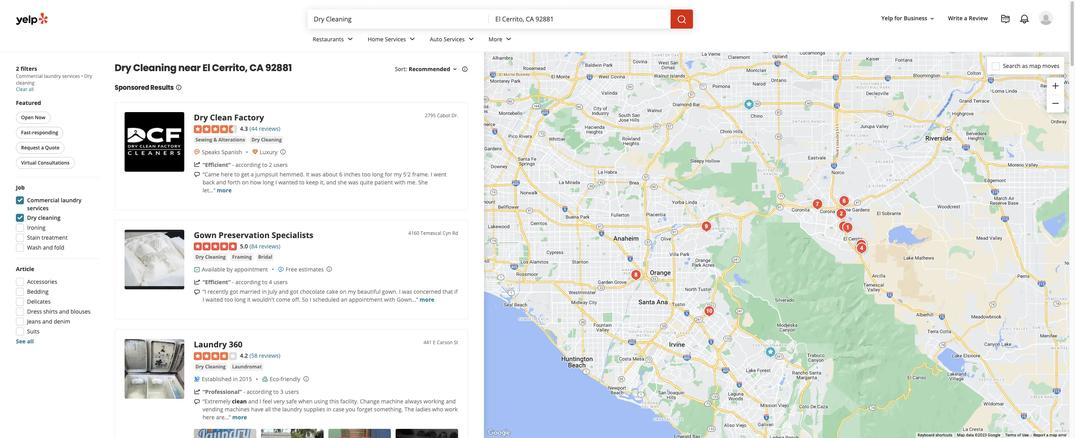 Task type: vqa. For each thing, say whether or not it's contained in the screenshot.
4th Slideshow element from the bottom
no



Task type: describe. For each thing, give the bounding box(es) containing it.
1 horizontal spatial gown preservation specialists image
[[854, 237, 870, 253]]

express custom cuts tailoring & cleaners image
[[834, 206, 850, 222]]

baroni cleaners & tailoring image
[[702, 304, 718, 320]]

16 speech v2 image
[[194, 399, 200, 406]]

5 star rating image
[[194, 243, 237, 251]]

0 vertical spatial dry cleaning button
[[250, 136, 283, 144]]

cleaning down 5 star rating image
[[205, 254, 226, 261]]

to left the keep
[[299, 179, 305, 186]]

1 horizontal spatial more
[[232, 414, 247, 422]]

0 vertical spatial long
[[372, 171, 383, 178]]

24 chevron down v2 image for more
[[504, 34, 514, 44]]

dry cleaning link for 360
[[194, 364, 227, 372]]

all for clear all
[[29, 86, 34, 93]]

google
[[988, 434, 1001, 438]]

the
[[405, 406, 414, 414]]

fold
[[54, 244, 64, 252]]

it
[[247, 296, 251, 304]]

recommended button
[[409, 65, 458, 73]]

reviews) for factory
[[259, 125, 280, 133]]

0 vertical spatial 16 info v2 image
[[462, 66, 468, 72]]

dry clean factory
[[194, 112, 264, 123]]

free
[[286, 266, 297, 274]]

she
[[418, 179, 428, 186]]

and right back
[[216, 179, 226, 186]]

gown
[[194, 230, 217, 241]]

0 horizontal spatial dry clean factory image
[[125, 112, 184, 172]]

0 vertical spatial dry cleaning
[[251, 136, 282, 143]]

shirts
[[43, 308, 58, 316]]

laundry 360 image
[[125, 340, 184, 400]]

was inside "i recently got married in july and got chocolate cake on my beautiful gown. i was concerned that if i waited too long it wouldn't come off. so i scheduled an appointment with gown…"
[[402, 288, 412, 296]]

my inside "i recently got married in july and got chocolate cake on my beautiful gown. i was concerned that if i waited too long it wouldn't come off. so i scheduled an appointment with gown…"
[[348, 288, 356, 296]]

dry cleaning button for 360
[[194, 364, 227, 372]]

2 got from the left
[[290, 288, 299, 296]]

who
[[432, 406, 443, 414]]

laundry 360
[[194, 340, 243, 351]]

filters
[[21, 65, 37, 72]]

ladies
[[416, 406, 431, 414]]

2015
[[239, 376, 252, 383]]

long inside "i recently got married in july and got chocolate cake on my beautiful gown. i was concerned that if i waited too long it wouldn't come off. so i scheduled an appointment with gown…"
[[235, 296, 246, 304]]

6
[[339, 171, 342, 178]]

use
[[1022, 434, 1029, 438]]

group containing article
[[14, 266, 99, 346]]

2 vertical spatial users
[[285, 389, 299, 396]]

in inside and i feel very safe when using this facility. change machine always working and vending machines have all the laundry supplies in case you forget something. the ladies who work here are…"
[[327, 406, 332, 414]]

"efficient" - according to 4 users
[[203, 279, 288, 286]]

360
[[229, 340, 243, 351]]

1 vertical spatial dry clean factory image
[[854, 241, 870, 257]]

rd
[[452, 230, 458, 237]]

(44 reviews)
[[250, 125, 280, 133]]

16 available by appointment v2 image
[[194, 267, 200, 273]]

services for commercial laundry services
[[27, 205, 49, 212]]

0 vertical spatial appointment
[[234, 266, 268, 274]]

dry cleaning button for preservation
[[194, 254, 227, 262]]

4160 temescal cyn rd
[[409, 230, 458, 237]]

more
[[489, 35, 503, 43]]

map data ©2023 google
[[957, 434, 1001, 438]]

"came here to get a jumpsuit hemmed. it was about 6 inches too long for my 5'2 frame. i went back and forth on how long i wanted to keep it, and she was quite patient with me. she let…"
[[203, 171, 447, 194]]

featured group
[[14, 99, 99, 171]]

come
[[276, 296, 291, 304]]

dry up sponsored
[[115, 61, 131, 74]]

let…"
[[203, 187, 216, 194]]

it
[[306, 171, 310, 178]]

home services link
[[361, 29, 424, 52]]

report a map error link
[[1034, 434, 1067, 438]]

16 eco friendly v2 image
[[262, 377, 268, 383]]

for inside "came here to get a jumpsuit hemmed. it was about 6 inches too long for my 5'2 frame. i went back and forth on how long i wanted to keep it, and she was quite patient with me. she let…"
[[385, 171, 392, 178]]

case
[[333, 406, 345, 414]]

on inside "came here to get a jumpsuit hemmed. it was about 6 inches too long for my 5'2 frame. i went back and forth on how long i wanted to keep it, and she was quite patient with me. she let…"
[[242, 179, 249, 186]]

of
[[1018, 434, 1021, 438]]

clean
[[232, 398, 247, 406]]

here inside and i feel very safe when using this facility. change machine always working and vending machines have all the laundry supplies in case you forget something. the ladies who work here are…"
[[203, 414, 215, 422]]

sort:
[[395, 65, 407, 73]]

available by appointment
[[202, 266, 268, 274]]

yelp for business button
[[879, 11, 939, 26]]

dry cleaning for 360
[[196, 364, 226, 371]]

and i feel very safe when using this facility. change machine always working and vending machines have all the laundry supplies in case you forget something. the ladies who work here are…"
[[203, 398, 458, 422]]

forth
[[228, 179, 241, 186]]

alterations
[[218, 136, 245, 143]]

if
[[455, 288, 458, 296]]

more for specialists
[[420, 296, 435, 304]]

terms of use
[[1006, 434, 1029, 438]]

st
[[454, 340, 458, 347]]

16 trending v2 image
[[194, 389, 200, 396]]

notifications image
[[1020, 14, 1030, 24]]

google image
[[486, 428, 512, 439]]

dr.
[[452, 112, 458, 119]]

dress shirts and blouses
[[27, 308, 91, 316]]

1 vertical spatial dry clean factory image
[[854, 241, 870, 257]]

when
[[298, 398, 313, 406]]

framing
[[232, 254, 252, 261]]

5.0 link
[[240, 242, 248, 251]]

16 established in v2 image
[[194, 377, 200, 383]]

0 horizontal spatial 2
[[16, 65, 19, 72]]

keep
[[306, 179, 319, 186]]

scheduled
[[313, 296, 340, 304]]

see all
[[16, 338, 34, 346]]

jeans
[[27, 318, 41, 326]]

married
[[240, 288, 260, 296]]

dry right •
[[84, 73, 92, 80]]

see
[[16, 338, 26, 346]]

results
[[150, 83, 174, 92]]

went
[[434, 171, 447, 178]]

4.3
[[240, 125, 248, 133]]

(58
[[250, 353, 258, 360]]

16 speech v2 image for dry clean factory
[[194, 172, 200, 178]]

i right so
[[310, 296, 311, 304]]

16 chevron down v2 image
[[929, 15, 936, 22]]

2 filters
[[16, 65, 37, 72]]

laundromat link
[[231, 364, 263, 372]]

laundromat
[[232, 364, 262, 371]]

jumpsuit
[[255, 171, 278, 178]]

featured
[[16, 99, 41, 107]]

projects image
[[1001, 14, 1011, 24]]

and inside "i recently got married in july and got chocolate cake on my beautiful gown. i was concerned that if i waited too long it wouldn't come off. so i scheduled an appointment with gown…"
[[279, 288, 289, 296]]

2 vertical spatial according
[[247, 389, 272, 396]]

home services
[[368, 35, 406, 43]]

0 horizontal spatial dry clean factory image
[[836, 219, 852, 235]]

1 horizontal spatial was
[[348, 179, 358, 186]]

too inside "i recently got married in july and got chocolate cake on my beautiful gown. i was concerned that if i waited too long it wouldn't come off. so i scheduled an appointment with gown…"
[[224, 296, 233, 304]]

eco-friendly
[[270, 376, 300, 383]]

feel
[[263, 398, 272, 406]]

a inside "came here to get a jumpsuit hemmed. it was about 6 inches too long for my 5'2 frame. i went back and forth on how long i wanted to keep it, and she was quite patient with me. she let…"
[[251, 171, 254, 178]]

"efficient" for clean
[[203, 161, 231, 169]]

"efficient" - according to 2 users
[[203, 161, 288, 169]]

441
[[424, 340, 432, 347]]

open now
[[21, 114, 45, 121]]

"came
[[203, 171, 220, 178]]

•
[[81, 73, 83, 80]]

i left wanted
[[275, 179, 277, 186]]

ontario cleaners image
[[840, 220, 856, 236]]

more for factory
[[217, 187, 232, 194]]

terms
[[1006, 434, 1017, 438]]

dry down (44 at the left top of page
[[251, 136, 260, 143]]

inches
[[344, 171, 361, 178]]

5.0
[[240, 243, 248, 250]]

to left get
[[234, 171, 240, 178]]

cabot
[[437, 112, 450, 119]]

according for specialists
[[235, 279, 261, 286]]

0 horizontal spatial 16 info v2 image
[[175, 84, 182, 91]]

map for error
[[1050, 434, 1058, 438]]

(58 reviews)
[[250, 353, 280, 360]]

wanted
[[278, 179, 298, 186]]

patient
[[375, 179, 393, 186]]

by
[[227, 266, 233, 274]]

and up the denim at the left of the page
[[59, 308, 69, 316]]

recommended
[[409, 65, 450, 73]]

none field "find"
[[314, 15, 483, 23]]

bedding
[[27, 288, 49, 296]]

more link for factory
[[217, 187, 232, 194]]

for inside button
[[895, 15, 903, 22]]

gown preservation specialists link
[[194, 230, 313, 241]]

speaks
[[202, 148, 220, 156]]

- for factory
[[232, 161, 234, 169]]

(58 reviews) link
[[250, 352, 280, 360]]

open now button
[[16, 112, 51, 124]]

concerned
[[414, 288, 441, 296]]

16 luxury v2 image
[[252, 149, 258, 155]]

i down "i
[[203, 296, 204, 304]]

(44 reviews) link
[[250, 124, 280, 133]]

write a review link
[[945, 11, 991, 26]]

1 vertical spatial long
[[263, 179, 274, 186]]

map for moves
[[1030, 62, 1041, 69]]

and up have
[[248, 398, 258, 406]]

more link for specialists
[[420, 296, 435, 304]]

city cleaners image
[[810, 197, 826, 212]]

my inside "came here to get a jumpsuit hemmed. it was about 6 inches too long for my 5'2 frame. i went back and forth on how long i wanted to keep it, and she was quite patient with me. she let…"
[[394, 171, 402, 178]]

cerrito,
[[212, 61, 248, 74]]

dry up 16 established in v2 'icon'
[[196, 364, 204, 371]]

tyler b. image
[[1039, 11, 1054, 25]]

and up work
[[446, 398, 456, 406]]



Task type: locate. For each thing, give the bounding box(es) containing it.
according up get
[[235, 161, 261, 169]]

near
[[178, 61, 201, 74]]

0 vertical spatial 16 speech v2 image
[[194, 172, 200, 178]]

2 vertical spatial was
[[402, 288, 412, 296]]

0 vertical spatial all
[[29, 86, 34, 93]]

1 vertical spatial appointment
[[349, 296, 383, 304]]

dry cleaning up ironing
[[27, 214, 61, 222]]

me.
[[407, 179, 417, 186]]

in left 2015 at the left bottom of page
[[233, 376, 238, 383]]

map left error
[[1050, 434, 1058, 438]]

1 vertical spatial was
[[348, 179, 358, 186]]

(44
[[250, 125, 258, 133]]

2 services from the left
[[444, 35, 465, 43]]

map region
[[402, 11, 1075, 439]]

lucy's residential & commercial laundry service image
[[837, 193, 853, 209]]

laundry inside commercial laundry services
[[61, 197, 82, 204]]

16 trending v2 image for dry
[[194, 162, 200, 168]]

"efficient" for preservation
[[203, 279, 231, 286]]

cleaning
[[133, 61, 177, 74], [261, 136, 282, 143], [205, 254, 226, 261], [205, 364, 226, 371]]

1 got from the left
[[230, 288, 238, 296]]

0 horizontal spatial cleaning
[[16, 80, 34, 86]]

2 vertical spatial in
[[327, 406, 332, 414]]

users up hemmed.
[[274, 161, 288, 169]]

on inside "i recently got married in july and got chocolate cake on my beautiful gown. i was concerned that if i waited too long it wouldn't come off. so i scheduled an appointment with gown…"
[[340, 288, 347, 296]]

delicates
[[27, 298, 51, 306]]

1 vertical spatial more link
[[420, 296, 435, 304]]

1 none field from the left
[[314, 15, 483, 23]]

1 vertical spatial on
[[340, 288, 347, 296]]

dry inside group
[[27, 214, 37, 222]]

1 vertical spatial according
[[235, 279, 261, 286]]

0 vertical spatial according
[[235, 161, 261, 169]]

2 24 chevron down v2 image from the left
[[466, 34, 476, 44]]

now
[[35, 114, 45, 121]]

(84 reviews)
[[250, 243, 280, 250]]

and up come at the bottom of the page
[[279, 288, 289, 296]]

24 chevron down v2 image inside home services link
[[408, 34, 417, 44]]

3 reviews) from the top
[[259, 353, 280, 360]]

services right home
[[385, 35, 406, 43]]

established in 2015
[[202, 376, 252, 383]]

to for preservation
[[262, 279, 268, 286]]

too up quite
[[362, 171, 371, 178]]

4.3 link
[[240, 124, 248, 133]]

1 "efficient" from the top
[[203, 161, 231, 169]]

0 vertical spatial dry cleaning link
[[250, 136, 283, 144]]

for right the yelp
[[895, 15, 903, 22]]

request
[[21, 145, 40, 151]]

a for write
[[965, 15, 968, 22]]

None field
[[314, 15, 483, 23], [496, 15, 664, 23]]

0 vertical spatial commercial
[[16, 73, 43, 80]]

dry cleaning link down (44 reviews)
[[250, 136, 283, 144]]

too down recently
[[224, 296, 233, 304]]

very
[[274, 398, 285, 406]]

24 chevron down v2 image for home services
[[408, 34, 417, 44]]

i left feel
[[260, 398, 261, 406]]

i left the 'went' at top left
[[431, 171, 432, 178]]

16 trending v2 image
[[194, 162, 200, 168], [194, 280, 200, 286]]

appointment down beautiful
[[349, 296, 383, 304]]

users for factory
[[274, 161, 288, 169]]

16 trending v2 image down 16 speaks spanish v2 icon
[[194, 162, 200, 168]]

0 horizontal spatial more
[[217, 187, 232, 194]]

1 vertical spatial 16 speech v2 image
[[194, 290, 200, 296]]

dry cleaning link for preservation
[[194, 254, 227, 262]]

2 none field from the left
[[496, 15, 664, 23]]

0 vertical spatial too
[[362, 171, 371, 178]]

auto services link
[[424, 29, 482, 52]]

bridal button
[[257, 254, 274, 262]]

1 horizontal spatial appointment
[[349, 296, 383, 304]]

16 speaks spanish v2 image
[[194, 149, 200, 155]]

a for report
[[1047, 434, 1049, 438]]

16 chevron down v2 image
[[452, 66, 458, 72]]

suds and bubbles laundry services image
[[741, 97, 757, 112]]

quite
[[360, 179, 373, 186]]

0 horizontal spatial here
[[203, 414, 215, 422]]

2
[[16, 65, 19, 72], [269, 161, 272, 169]]

according up married
[[235, 279, 261, 286]]

dry cleaning button down (44 reviews)
[[250, 136, 283, 144]]

my left 5'2
[[394, 171, 402, 178]]

0 horizontal spatial none field
[[314, 15, 483, 23]]

a
[[965, 15, 968, 22], [41, 145, 44, 151], [251, 171, 254, 178], [1047, 434, 1049, 438]]

appointment inside "i recently got married in july and got chocolate cake on my beautiful gown. i was concerned that if i waited too long it wouldn't come off. so i scheduled an appointment with gown…"
[[349, 296, 383, 304]]

users for specialists
[[274, 279, 288, 286]]

and down about on the top of page
[[326, 179, 336, 186]]

1 vertical spatial 2
[[269, 161, 272, 169]]

to left the 4
[[262, 279, 268, 286]]

16 info v2 image right 16 chevron down v2 image
[[462, 66, 468, 72]]

to for clean
[[262, 161, 268, 169]]

according for factory
[[235, 161, 261, 169]]

and down shirts
[[42, 318, 52, 326]]

"efficient"
[[203, 161, 231, 169], [203, 279, 231, 286]]

0 horizontal spatial on
[[242, 179, 249, 186]]

2 vertical spatial reviews)
[[259, 353, 280, 360]]

0 vertical spatial dry cleaning
[[16, 73, 92, 86]]

she
[[338, 179, 347, 186]]

available
[[202, 266, 225, 274]]

more down the concerned
[[420, 296, 435, 304]]

dry up ironing
[[27, 214, 37, 222]]

reviews) right (58
[[259, 353, 280, 360]]

more
[[217, 187, 232, 194], [420, 296, 435, 304], [232, 414, 247, 422]]

specialists
[[272, 230, 313, 241]]

cleaning down 4.2 star rating 'image'
[[205, 364, 226, 371]]

1 horizontal spatial got
[[290, 288, 299, 296]]

2 vertical spatial more link
[[232, 414, 247, 422]]

long left it
[[235, 296, 246, 304]]

1 vertical spatial in
[[233, 376, 238, 383]]

16 speech v2 image
[[194, 172, 200, 178], [194, 290, 200, 296]]

16 trending v2 image for gown
[[194, 280, 200, 286]]

"professional" - according to 3 users
[[203, 389, 299, 396]]

1 vertical spatial "efficient"
[[203, 279, 231, 286]]

1 vertical spatial 16 trending v2 image
[[194, 280, 200, 286]]

441 e carson st
[[424, 340, 458, 347]]

laundry for commercial laundry services •
[[44, 73, 61, 80]]

dry cleaning down filters
[[16, 73, 92, 86]]

4.3 star rating image
[[194, 125, 237, 133]]

power cleaners image
[[763, 345, 779, 361]]

1 vertical spatial all
[[27, 338, 34, 346]]

24 chevron down v2 image right auto services on the left
[[466, 34, 476, 44]]

got down the "efficient" - according to 4 users
[[230, 288, 238, 296]]

all inside group
[[27, 338, 34, 346]]

cleaning up results
[[133, 61, 177, 74]]

appointment
[[234, 266, 268, 274], [349, 296, 383, 304]]

1 vertical spatial cleaning
[[38, 214, 61, 222]]

all inside and i feel very safe when using this facility. change machine always working and vending machines have all the laundry supplies in case you forget something. the ladies who work here are…"
[[265, 406, 271, 414]]

commercial inside commercial laundry services
[[27, 197, 59, 204]]

2 vertical spatial long
[[235, 296, 246, 304]]

1 horizontal spatial map
[[1050, 434, 1058, 438]]

reviews) for specialists
[[259, 243, 280, 250]]

map right as
[[1030, 62, 1041, 69]]

1 vertical spatial dry cleaning
[[27, 214, 61, 222]]

2 vertical spatial all
[[265, 406, 271, 414]]

got up off.
[[290, 288, 299, 296]]

anaheim hills cleaners image
[[699, 219, 715, 235]]

3 24 chevron down v2 image from the left
[[504, 34, 514, 44]]

carson
[[437, 340, 453, 347]]

2 vertical spatial dry cleaning button
[[194, 364, 227, 372]]

long down jumpsuit
[[263, 179, 274, 186]]

for
[[895, 15, 903, 22], [385, 171, 392, 178]]

0 vertical spatial map
[[1030, 62, 1041, 69]]

info icon image
[[280, 149, 286, 155], [280, 149, 286, 155], [326, 267, 333, 273], [326, 267, 333, 273], [303, 376, 309, 383], [303, 376, 309, 383]]

0 vertical spatial -
[[232, 161, 234, 169]]

in inside "i recently got married in july and got chocolate cake on my beautiful gown. i was concerned that if i waited too long it wouldn't come off. so i scheduled an appointment with gown…"
[[262, 288, 267, 296]]

none field near
[[496, 15, 664, 23]]

search image
[[677, 15, 687, 24]]

0 vertical spatial on
[[242, 179, 249, 186]]

too inside "came here to get a jumpsuit hemmed. it was about 6 inches too long for my 5'2 frame. i went back and forth on how long i wanted to keep it, and she was quite patient with me. she let…"
[[362, 171, 371, 178]]

suits
[[27, 328, 40, 336]]

report a map error
[[1034, 434, 1067, 438]]

was right it
[[311, 171, 321, 178]]

- for specialists
[[232, 279, 234, 286]]

24 chevron down v2 image
[[408, 34, 417, 44], [466, 34, 476, 44], [504, 34, 514, 44]]

24 chevron down v2 image inside 'auto services' link
[[466, 34, 476, 44]]

shortcuts
[[936, 434, 953, 438]]

and down stain treatment
[[43, 244, 53, 252]]

yelp for business
[[882, 15, 928, 22]]

Near text field
[[496, 15, 664, 23]]

request a quote
[[21, 145, 59, 151]]

1 vertical spatial for
[[385, 171, 392, 178]]

0 vertical spatial users
[[274, 161, 288, 169]]

spanish
[[222, 148, 242, 156]]

dry cleaning link down 4.2 star rating 'image'
[[194, 364, 227, 372]]

dry cleaning button down 5 star rating image
[[194, 254, 227, 262]]

all right see
[[27, 338, 34, 346]]

24 chevron down v2 image
[[346, 34, 355, 44]]

commercial down filters
[[16, 73, 43, 80]]

according up feel
[[247, 389, 272, 396]]

chocolate
[[300, 288, 325, 296]]

gown preservation specialists image
[[125, 230, 184, 290], [854, 237, 870, 253]]

more down the machines
[[232, 414, 247, 422]]

dry cleaning down 4.2 star rating 'image'
[[196, 364, 226, 371]]

0 horizontal spatial too
[[224, 296, 233, 304]]

a inside request a quote button
[[41, 145, 44, 151]]

with down "gown."
[[384, 296, 395, 304]]

1 vertical spatial too
[[224, 296, 233, 304]]

0 horizontal spatial map
[[1030, 62, 1041, 69]]

0 horizontal spatial services
[[27, 205, 49, 212]]

so
[[302, 296, 308, 304]]

0 horizontal spatial long
[[235, 296, 246, 304]]

framing link
[[231, 254, 253, 262]]

framing button
[[231, 254, 253, 262]]

business categories element
[[306, 29, 1054, 52]]

a for request
[[41, 145, 44, 151]]

user actions element
[[875, 10, 1065, 59]]

here inside "came here to get a jumpsuit hemmed. it was about 6 inches too long for my 5'2 frame. i went back and forth on how long i wanted to keep it, and she was quite patient with me. she let…"
[[221, 171, 233, 178]]

16 info v2 image right results
[[175, 84, 182, 91]]

users right the 4
[[274, 279, 288, 286]]

2 vertical spatial dry cleaning link
[[194, 364, 227, 372]]

0 horizontal spatial for
[[385, 171, 392, 178]]

speaks spanish
[[202, 148, 242, 156]]

services for auto services
[[444, 35, 465, 43]]

1 vertical spatial commercial
[[27, 197, 59, 204]]

laundromat button
[[231, 364, 263, 372]]

this
[[330, 398, 339, 406]]

dry
[[115, 61, 131, 74], [84, 73, 92, 80], [194, 112, 208, 123], [251, 136, 260, 143], [27, 214, 37, 222], [196, 254, 204, 261], [196, 364, 204, 371]]

None search field
[[308, 10, 695, 29]]

dry up "16 available by appointment v2" icon
[[196, 254, 204, 261]]

dry clean factory image down lucy's residential & commercial laundry service image
[[836, 219, 852, 235]]

clean
[[210, 112, 232, 123]]

luxury
[[260, 148, 278, 156]]

long
[[372, 171, 383, 178], [263, 179, 274, 186], [235, 296, 246, 304]]

lucy's laundry & dry cleaning image
[[628, 267, 644, 283]]

1 horizontal spatial more link
[[232, 414, 247, 422]]

16 info v2 image
[[462, 66, 468, 72], [175, 84, 182, 91]]

2 horizontal spatial more
[[420, 296, 435, 304]]

business
[[904, 15, 928, 22]]

cyn
[[443, 230, 451, 237]]

more link down the machines
[[232, 414, 247, 422]]

dress
[[27, 308, 42, 316]]

here up forth
[[221, 171, 233, 178]]

0 horizontal spatial in
[[233, 376, 238, 383]]

0 vertical spatial 16 trending v2 image
[[194, 162, 200, 168]]

24 chevron down v2 image right more
[[504, 34, 514, 44]]

0 vertical spatial here
[[221, 171, 233, 178]]

services left •
[[62, 73, 80, 80]]

with inside "came here to get a jumpsuit hemmed. it was about 6 inches too long for my 5'2 frame. i went back and forth on how long i wanted to keep it, and she was quite patient with me. she let…"
[[395, 179, 406, 186]]

- down 'spanish'
[[232, 161, 234, 169]]

free estimates
[[286, 266, 324, 274]]

1 24 chevron down v2 image from the left
[[408, 34, 417, 44]]

home
[[368, 35, 384, 43]]

1 horizontal spatial for
[[895, 15, 903, 22]]

1 vertical spatial reviews)
[[259, 243, 280, 250]]

dry clean factory image
[[125, 112, 184, 172], [854, 241, 870, 257]]

group
[[1047, 78, 1065, 113], [14, 184, 99, 254], [14, 266, 99, 346]]

0 vertical spatial dry clean factory image
[[836, 219, 852, 235]]

1 horizontal spatial dry clean factory image
[[854, 241, 870, 257]]

cleaning down the 2 filters at the left top of page
[[16, 80, 34, 86]]

in
[[262, 288, 267, 296], [233, 376, 238, 383], [327, 406, 332, 414]]

a inside write a review link
[[965, 15, 968, 22]]

friendly
[[281, 376, 300, 383]]

on up an
[[340, 288, 347, 296]]

wash and fold
[[27, 244, 64, 252]]

all down feel
[[265, 406, 271, 414]]

commercial for commercial laundry services •
[[16, 73, 43, 80]]

dry cleaning button down 4.2 star rating 'image'
[[194, 364, 227, 372]]

1 vertical spatial -
[[232, 279, 234, 286]]

fast-responding button
[[16, 127, 63, 139]]

was down inches
[[348, 179, 358, 186]]

wash
[[27, 244, 41, 252]]

keyboard
[[918, 434, 935, 438]]

cleaning inside group
[[38, 214, 61, 222]]

reviews) right (44 at the left top of page
[[259, 125, 280, 133]]

more down forth
[[217, 187, 232, 194]]

0 horizontal spatial gown preservation specialists image
[[125, 230, 184, 290]]

24 chevron down v2 image for auto services
[[466, 34, 476, 44]]

16 trending v2 image down "16 available by appointment v2" icon
[[194, 280, 200, 286]]

16 speech v2 image for gown preservation specialists
[[194, 290, 200, 296]]

request a quote button
[[16, 142, 65, 154]]

laundry for commercial laundry services
[[61, 197, 82, 204]]

zoom out image
[[1051, 99, 1061, 108]]

1 horizontal spatial cleaning
[[38, 214, 61, 222]]

0 vertical spatial "efficient"
[[203, 161, 231, 169]]

dry cleaning down 5 star rating image
[[196, 254, 226, 261]]

"efficient" up "came
[[203, 161, 231, 169]]

2 vertical spatial -
[[243, 389, 245, 396]]

treatment
[[41, 234, 68, 242]]

1 horizontal spatial 24 chevron down v2 image
[[466, 34, 476, 44]]

1 horizontal spatial in
[[262, 288, 267, 296]]

1 horizontal spatial services
[[444, 35, 465, 43]]

dry cleaning down (44 reviews)
[[251, 136, 282, 143]]

sponsored results
[[115, 83, 174, 92]]

24 chevron down v2 image inside more link
[[504, 34, 514, 44]]

dry clean factory image
[[836, 219, 852, 235], [854, 241, 870, 257]]

to left 3
[[273, 389, 279, 396]]

responding
[[32, 129, 58, 136]]

2 reviews) from the top
[[259, 243, 280, 250]]

dry cleaning link down 5 star rating image
[[194, 254, 227, 262]]

1 vertical spatial services
[[27, 205, 49, 212]]

here down vending
[[203, 414, 215, 422]]

2 left filters
[[16, 65, 19, 72]]

to up jumpsuit
[[262, 161, 268, 169]]

0 vertical spatial services
[[62, 73, 80, 80]]

0 vertical spatial more link
[[217, 187, 232, 194]]

dry cleaning inside group
[[27, 214, 61, 222]]

0 vertical spatial group
[[1047, 78, 1065, 113]]

auto
[[430, 35, 442, 43]]

a right get
[[251, 171, 254, 178]]

too
[[362, 171, 371, 178], [224, 296, 233, 304]]

1 horizontal spatial services
[[62, 73, 80, 80]]

1 horizontal spatial long
[[263, 179, 274, 186]]

dry cleaning for preservation
[[196, 254, 226, 261]]

on down get
[[242, 179, 249, 186]]

services for home services
[[385, 35, 406, 43]]

16 speech v2 image left "i
[[194, 290, 200, 296]]

1 vertical spatial map
[[1050, 434, 1058, 438]]

Find text field
[[314, 15, 483, 23]]

services up ironing
[[27, 205, 49, 212]]

data
[[966, 434, 974, 438]]

a right write
[[965, 15, 968, 22]]

0 vertical spatial laundry
[[44, 73, 61, 80]]

for up patient
[[385, 171, 392, 178]]

a right report
[[1047, 434, 1049, 438]]

safe
[[286, 398, 297, 406]]

gown preservation specialists image
[[854, 237, 870, 253]]

16 free estimates v2 image
[[278, 267, 284, 273]]

2 horizontal spatial was
[[402, 288, 412, 296]]

all right clear
[[29, 86, 34, 93]]

to for 360
[[273, 389, 279, 396]]

services for commercial laundry services •
[[62, 73, 80, 80]]

1 vertical spatial more
[[420, 296, 435, 304]]

0 horizontal spatial 24 chevron down v2 image
[[408, 34, 417, 44]]

factory
[[234, 112, 264, 123]]

e
[[433, 340, 436, 347]]

established
[[202, 376, 232, 383]]

group containing job
[[14, 184, 99, 254]]

keyboard shortcuts
[[918, 434, 953, 438]]

reviews) up bridal
[[259, 243, 280, 250]]

"efficient" up recently
[[203, 279, 231, 286]]

2 16 trending v2 image from the top
[[194, 280, 200, 286]]

job
[[16, 184, 25, 192]]

1 16 trending v2 image from the top
[[194, 162, 200, 168]]

temescal
[[421, 230, 442, 237]]

2 "efficient" from the top
[[203, 279, 231, 286]]

2 vertical spatial group
[[14, 266, 99, 346]]

2 16 speech v2 image from the top
[[194, 290, 200, 296]]

services inside commercial laundry services
[[27, 205, 49, 212]]

with inside "i recently got married in july and got chocolate cake on my beautiful gown. i was concerned that if i waited too long it wouldn't come off. so i scheduled an appointment with gown…"
[[384, 296, 395, 304]]

1 vertical spatial group
[[14, 184, 99, 254]]

2 vertical spatial laundry
[[282, 406, 302, 414]]

1 16 speech v2 image from the top
[[194, 172, 200, 178]]

1 services from the left
[[385, 35, 406, 43]]

vending
[[203, 406, 223, 414]]

more link down the concerned
[[420, 296, 435, 304]]

keyboard shortcuts button
[[918, 433, 953, 439]]

commercial up ironing
[[27, 197, 59, 204]]

24 chevron down v2 image left auto in the left top of the page
[[408, 34, 417, 44]]

something.
[[374, 406, 403, 414]]

have
[[251, 406, 264, 414]]

services right auto in the left top of the page
[[444, 35, 465, 43]]

1 reviews) from the top
[[259, 125, 280, 133]]

was up "gown…""
[[402, 288, 412, 296]]

0 vertical spatial was
[[311, 171, 321, 178]]

machine
[[381, 398, 403, 406]]

4.2 star rating image
[[194, 353, 237, 361]]

2 horizontal spatial long
[[372, 171, 383, 178]]

1 vertical spatial dry cleaning button
[[194, 254, 227, 262]]

work
[[445, 406, 458, 414]]

1 vertical spatial my
[[348, 288, 356, 296]]

0 horizontal spatial my
[[348, 288, 356, 296]]

zoom in image
[[1051, 81, 1061, 91]]

appointment up the "efficient" - according to 4 users
[[234, 266, 268, 274]]

i right "gown."
[[399, 288, 401, 296]]

more link down forth
[[217, 187, 232, 194]]

cleaning up luxury in the top of the page
[[261, 136, 282, 143]]

i inside and i feel very safe when using this facility. change machine always working and vending machines have all the laundry supplies in case you forget something. the ladies who work here are…"
[[260, 398, 261, 406]]

using
[[314, 398, 328, 406]]

laundry inside and i feel very safe when using this facility. change machine always working and vending machines have all the laundry supplies in case you forget something. the ladies who work here are…"
[[282, 406, 302, 414]]

here
[[221, 171, 233, 178], [203, 414, 215, 422]]

0 vertical spatial my
[[394, 171, 402, 178]]

- down available by appointment
[[232, 279, 234, 286]]

1 vertical spatial users
[[274, 279, 288, 286]]

dry up 4.3 star rating image
[[194, 112, 208, 123]]

stain
[[27, 234, 40, 242]]

0 vertical spatial cleaning
[[16, 80, 34, 86]]

commercial for commercial laundry services
[[27, 197, 59, 204]]

all for see all
[[27, 338, 34, 346]]

long up patient
[[372, 171, 383, 178]]



